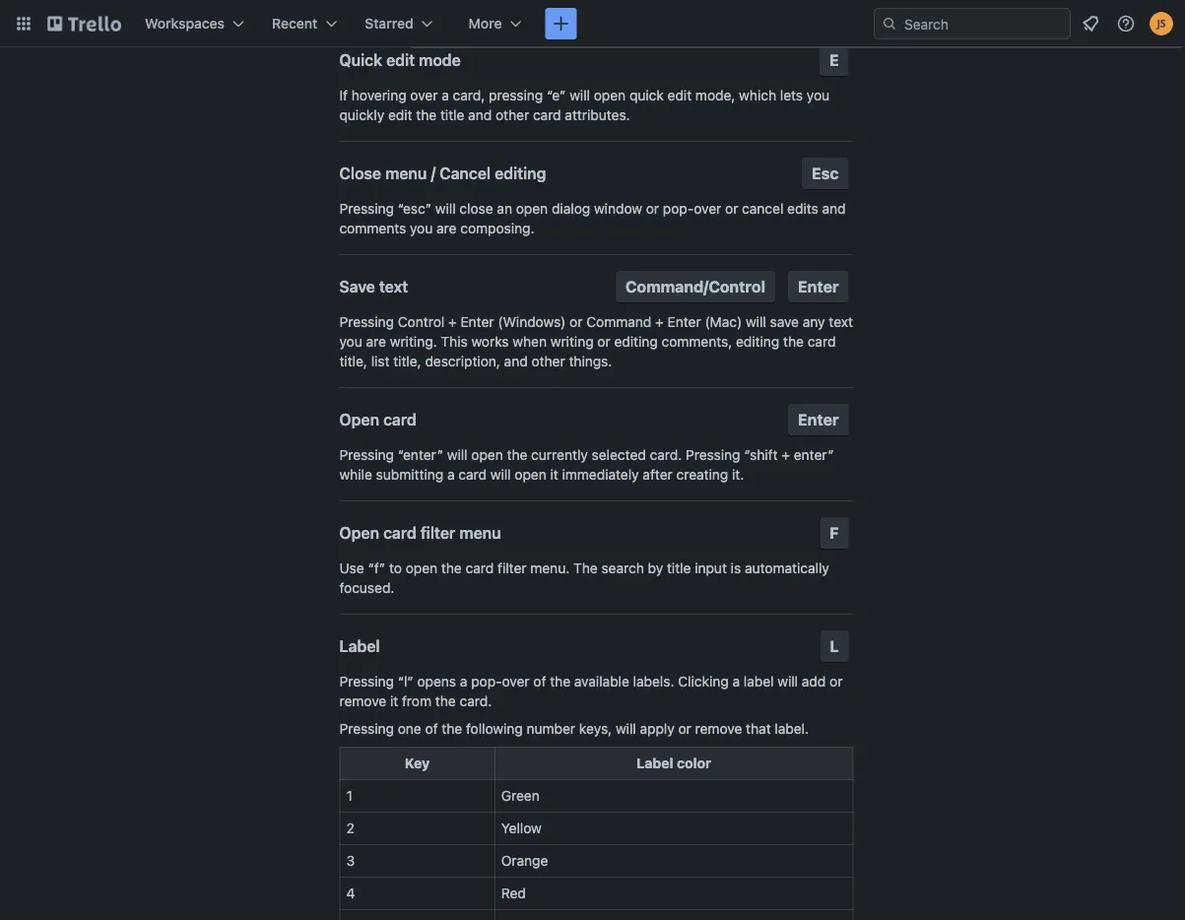 Task type: vqa. For each thing, say whether or not it's contained in the screenshot.


Task type: locate. For each thing, give the bounding box(es) containing it.
1 horizontal spatial filter
[[498, 560, 527, 577]]

+ up this
[[448, 314, 457, 330]]

editing up an
[[495, 164, 546, 183]]

works
[[472, 334, 509, 350]]

it.
[[732, 467, 744, 483]]

0 horizontal spatial remove
[[340, 693, 387, 710]]

0 horizontal spatial over
[[410, 87, 438, 103]]

1 vertical spatial title
[[667, 560, 691, 577]]

of right one
[[425, 721, 438, 737]]

are left composing.
[[437, 220, 457, 237]]

the down open card filter menu
[[441, 560, 462, 577]]

available
[[574, 674, 630, 690]]

2 title, from the left
[[393, 353, 421, 370]]

you inside if hovering over a card, pressing "e" will open quick edit mode, which lets you quickly edit the title and other card attributes.
[[807, 87, 830, 103]]

Search field
[[874, 8, 1071, 39]]

and
[[468, 107, 492, 123], [822, 201, 846, 217], [504, 353, 528, 370]]

0 vertical spatial you
[[807, 87, 830, 103]]

the inside pressing control + enter (windows) or command + enter (mac) will save any text you are writing. this works when writing or editing comments, editing the card title, list title, description, and other things.
[[784, 334, 804, 350]]

currently
[[531, 447, 588, 463]]

1 horizontal spatial text
[[829, 314, 853, 330]]

pressing for pressing control + enter (windows) or command + enter (mac) will save any text you are writing. this works when writing or editing comments, editing the card title, list title, description, and other things.
[[340, 314, 394, 330]]

editing down save
[[736, 334, 780, 350]]

0 horizontal spatial label
[[340, 637, 380, 656]]

0 vertical spatial card.
[[650, 447, 682, 463]]

and down card,
[[468, 107, 492, 123]]

0 vertical spatial are
[[437, 220, 457, 237]]

1 horizontal spatial of
[[534, 674, 546, 690]]

open up use
[[340, 524, 380, 543]]

1 horizontal spatial title
[[667, 560, 691, 577]]

0 horizontal spatial menu
[[385, 164, 427, 183]]

1 vertical spatial you
[[410, 220, 433, 237]]

0 horizontal spatial it
[[390, 693, 398, 710]]

pop- inside pressing "esc" will close an open dialog window or pop-over or cancel edits and comments you are composing.
[[663, 201, 694, 217]]

filter
[[421, 524, 456, 543], [498, 560, 527, 577]]

edit right the "quick"
[[668, 87, 692, 103]]

0 vertical spatial text
[[379, 277, 408, 296]]

2 horizontal spatial +
[[782, 447, 790, 463]]

0 horizontal spatial editing
[[495, 164, 546, 183]]

other down when
[[532, 353, 565, 370]]

filter left menu.
[[498, 560, 527, 577]]

remove left that
[[695, 721, 742, 737]]

1 horizontal spatial pop-
[[663, 201, 694, 217]]

title right 'by'
[[667, 560, 691, 577]]

e
[[830, 51, 839, 69]]

will inside pressing "esc" will close an open dialog window or pop-over or cancel edits and comments you are composing.
[[435, 201, 456, 217]]

attributes.
[[565, 107, 630, 123]]

a
[[442, 87, 449, 103], [447, 467, 455, 483], [460, 674, 468, 690], [733, 674, 740, 690]]

pressing down save text
[[340, 314, 394, 330]]

after
[[643, 467, 673, 483]]

0 horizontal spatial are
[[366, 334, 386, 350]]

1 vertical spatial of
[[425, 721, 438, 737]]

edits
[[788, 201, 819, 217]]

yellow
[[501, 820, 542, 837]]

it left from
[[390, 693, 398, 710]]

enter up works
[[461, 314, 494, 330]]

card. up following
[[460, 693, 492, 710]]

you down "save" on the top of the page
[[340, 334, 363, 350]]

1 vertical spatial it
[[390, 693, 398, 710]]

open up the while
[[340, 410, 380, 429]]

over down the 'mode'
[[410, 87, 438, 103]]

the down opens at the bottom of the page
[[435, 693, 456, 710]]

1 horizontal spatial card.
[[650, 447, 682, 463]]

pressing up comments
[[340, 201, 394, 217]]

a inside if hovering over a card, pressing "e" will open quick edit mode, which lets you quickly edit the title and other card attributes.
[[442, 87, 449, 103]]

will left close
[[435, 201, 456, 217]]

open down currently
[[515, 467, 547, 483]]

and down when
[[504, 353, 528, 370]]

the left currently
[[507, 447, 528, 463]]

1 vertical spatial filter
[[498, 560, 527, 577]]

close
[[460, 201, 493, 217]]

card down any
[[808, 334, 836, 350]]

or
[[646, 201, 659, 217], [725, 201, 739, 217], [570, 314, 583, 330], [598, 334, 611, 350], [830, 674, 843, 690], [679, 721, 692, 737]]

+ right "command"
[[656, 314, 664, 330]]

label for label color
[[637, 755, 674, 772]]

1 vertical spatial open
[[340, 524, 380, 543]]

other
[[496, 107, 529, 123], [532, 353, 565, 370]]

a right submitting
[[447, 467, 455, 483]]

pressing left one
[[340, 721, 394, 737]]

text right "save" on the top of the page
[[379, 277, 408, 296]]

card down "e"
[[533, 107, 561, 123]]

comments
[[340, 220, 406, 237]]

remove left from
[[340, 693, 387, 710]]

pressing "enter" will open the currently selected card. pressing "shift + enter" while submitting a card will open it immediately after creating it.
[[340, 447, 834, 483]]

workspaces
[[145, 15, 225, 32]]

pressing inside pressing "l" opens a pop-over of the available labels. clicking a label will add or remove it from the card.
[[340, 674, 394, 690]]

pressing up creating
[[686, 447, 741, 463]]

label
[[340, 637, 380, 656], [637, 755, 674, 772]]

pressing
[[340, 201, 394, 217], [340, 314, 394, 330], [340, 447, 394, 463], [686, 447, 741, 463], [340, 674, 394, 690], [340, 721, 394, 737]]

0 vertical spatial of
[[534, 674, 546, 690]]

open card filter menu
[[340, 524, 501, 543]]

0 horizontal spatial card.
[[460, 693, 492, 710]]

1 horizontal spatial title,
[[393, 353, 421, 370]]

menu
[[385, 164, 427, 183], [460, 524, 501, 543]]

label down apply
[[637, 755, 674, 772]]

0 vertical spatial filter
[[421, 524, 456, 543]]

will inside pressing "l" opens a pop-over of the available labels. clicking a label will add or remove it from the card.
[[778, 674, 798, 690]]

you inside pressing "esc" will close an open dialog window or pop-over or cancel edits and comments you are composing.
[[410, 220, 433, 237]]

label for label
[[340, 637, 380, 656]]

card. inside pressing "enter" will open the currently selected card. pressing "shift + enter" while submitting a card will open it immediately after creating it.
[[650, 447, 682, 463]]

0 vertical spatial open
[[340, 410, 380, 429]]

are
[[437, 220, 457, 237], [366, 334, 386, 350]]

0 vertical spatial remove
[[340, 693, 387, 710]]

it inside pressing "enter" will open the currently selected card. pressing "shift + enter" while submitting a card will open it immediately after creating it.
[[550, 467, 559, 483]]

card right submitting
[[459, 467, 487, 483]]

pop-
[[663, 201, 694, 217], [471, 674, 502, 690]]

1 horizontal spatial menu
[[460, 524, 501, 543]]

pressing left "l"
[[340, 674, 394, 690]]

"f"
[[368, 560, 386, 577]]

green
[[501, 788, 540, 804]]

1 vertical spatial text
[[829, 314, 853, 330]]

title
[[440, 107, 465, 123], [667, 560, 691, 577]]

enter up enter"
[[798, 410, 839, 429]]

2
[[346, 820, 355, 837]]

remove inside pressing "l" opens a pop-over of the available labels. clicking a label will add or remove it from the card.
[[340, 693, 387, 710]]

pressing for pressing "enter" will open the currently selected card. pressing "shift + enter" while submitting a card will open it immediately after creating it.
[[340, 447, 394, 463]]

1 horizontal spatial editing
[[614, 334, 658, 350]]

key
[[405, 755, 430, 772]]

title inside if hovering over a card, pressing "e" will open quick edit mode, which lets you quickly edit the title and other card attributes.
[[440, 107, 465, 123]]

text right any
[[829, 314, 853, 330]]

you right lets at the right of the page
[[807, 87, 830, 103]]

if
[[340, 87, 348, 103]]

0 horizontal spatial +
[[448, 314, 457, 330]]

"enter"
[[398, 447, 443, 463]]

pressing "l" opens a pop-over of the available labels. clicking a label will add or remove it from the card.
[[340, 674, 843, 710]]

of up number
[[534, 674, 546, 690]]

0 vertical spatial over
[[410, 87, 438, 103]]

over inside pressing "esc" will close an open dialog window or pop-over or cancel edits and comments you are composing.
[[694, 201, 722, 217]]

2 vertical spatial and
[[504, 353, 528, 370]]

1 vertical spatial over
[[694, 201, 722, 217]]

open inside if hovering over a card, pressing "e" will open quick edit mode, which lets you quickly edit the title and other card attributes.
[[594, 87, 626, 103]]

0 vertical spatial it
[[550, 467, 559, 483]]

card inside use "f" to open the card filter menu. the search by title input is automatically focused.
[[466, 560, 494, 577]]

the
[[416, 107, 437, 123], [784, 334, 804, 350], [507, 447, 528, 463], [441, 560, 462, 577], [550, 674, 571, 690], [435, 693, 456, 710], [442, 721, 462, 737]]

will right keys,
[[616, 721, 636, 737]]

2 horizontal spatial you
[[807, 87, 830, 103]]

0 horizontal spatial other
[[496, 107, 529, 123]]

a left card,
[[442, 87, 449, 103]]

f
[[830, 524, 839, 543]]

pressing up the while
[[340, 447, 394, 463]]

filter down submitting
[[421, 524, 456, 543]]

pressing for pressing "esc" will close an open dialog window or pop-over or cancel edits and comments you are composing.
[[340, 201, 394, 217]]

2 vertical spatial you
[[340, 334, 363, 350]]

+ right "shift
[[782, 447, 790, 463]]

2 horizontal spatial and
[[822, 201, 846, 217]]

card down open card filter menu
[[466, 560, 494, 577]]

and right edits
[[822, 201, 846, 217]]

automatically
[[745, 560, 830, 577]]

one
[[398, 721, 422, 737]]

over left cancel
[[694, 201, 722, 217]]

pop- right window
[[663, 201, 694, 217]]

0 horizontal spatial title
[[440, 107, 465, 123]]

and inside pressing "esc" will close an open dialog window or pop-over or cancel edits and comments you are composing.
[[822, 201, 846, 217]]

it
[[550, 467, 559, 483], [390, 693, 398, 710]]

2 horizontal spatial over
[[694, 201, 722, 217]]

0 vertical spatial title
[[440, 107, 465, 123]]

1 vertical spatial card.
[[460, 693, 492, 710]]

will right "enter"
[[447, 447, 468, 463]]

close menu / cancel editing
[[340, 164, 546, 183]]

edit down starred popup button
[[386, 51, 415, 69]]

0 horizontal spatial you
[[340, 334, 363, 350]]

save
[[770, 314, 799, 330]]

will right submitting
[[491, 467, 511, 483]]

you inside pressing control + enter (windows) or command + enter (mac) will save any text you are writing. this works when writing or editing comments, editing the card title, list title, description, and other things.
[[340, 334, 363, 350]]

open
[[340, 410, 380, 429], [340, 524, 380, 543]]

1 horizontal spatial label
[[637, 755, 674, 772]]

recent
[[272, 15, 318, 32]]

will inside pressing control + enter (windows) or command + enter (mac) will save any text you are writing. this works when writing or editing comments, editing the card title, list title, description, and other things.
[[746, 314, 767, 330]]

1 horizontal spatial it
[[550, 467, 559, 483]]

edit down hovering
[[388, 107, 412, 123]]

1 vertical spatial and
[[822, 201, 846, 217]]

2 open from the top
[[340, 524, 380, 543]]

1 vertical spatial other
[[532, 353, 565, 370]]

label down focused. at the left of the page
[[340, 637, 380, 656]]

enter"
[[794, 447, 834, 463]]

clicking
[[678, 674, 729, 690]]

will inside if hovering over a card, pressing "e" will open quick edit mode, which lets you quickly edit the title and other card attributes.
[[570, 87, 590, 103]]

the
[[574, 560, 598, 577]]

1 horizontal spatial remove
[[695, 721, 742, 737]]

+
[[448, 314, 457, 330], [656, 314, 664, 330], [782, 447, 790, 463]]

will right "e"
[[570, 87, 590, 103]]

open for open card
[[340, 410, 380, 429]]

1 vertical spatial pop-
[[471, 674, 502, 690]]

1 vertical spatial menu
[[460, 524, 501, 543]]

the inside if hovering over a card, pressing "e" will open quick edit mode, which lets you quickly edit the title and other card attributes.
[[416, 107, 437, 123]]

editing
[[495, 164, 546, 183], [614, 334, 658, 350], [736, 334, 780, 350]]

the down save
[[784, 334, 804, 350]]

over up following
[[502, 674, 530, 690]]

over inside pressing "l" opens a pop-over of the available labels. clicking a label will add or remove it from the card.
[[502, 674, 530, 690]]

it down currently
[[550, 467, 559, 483]]

you down "esc"
[[410, 220, 433, 237]]

label
[[744, 674, 774, 690]]

or right add
[[830, 674, 843, 690]]

title, down writing.
[[393, 353, 421, 370]]

pressing control + enter (windows) or command + enter (mac) will save any text you are writing. this works when writing or editing comments, editing the card title, list title, description, and other things.
[[340, 314, 853, 370]]

1 horizontal spatial +
[[656, 314, 664, 330]]

1 horizontal spatial are
[[437, 220, 457, 237]]

the down the 'mode'
[[416, 107, 437, 123]]

of inside pressing "l" opens a pop-over of the available labels. clicking a label will add or remove it from the card.
[[534, 674, 546, 690]]

1 horizontal spatial you
[[410, 220, 433, 237]]

a inside pressing "enter" will open the currently selected card. pressing "shift + enter" while submitting a card will open it immediately after creating it.
[[447, 467, 455, 483]]

add
[[802, 674, 826, 690]]

0 vertical spatial and
[[468, 107, 492, 123]]

editing down "command"
[[614, 334, 658, 350]]

color
[[677, 755, 712, 772]]

0 horizontal spatial pop-
[[471, 674, 502, 690]]

1 horizontal spatial and
[[504, 353, 528, 370]]

title down card,
[[440, 107, 465, 123]]

title, left list
[[340, 353, 368, 370]]

are up list
[[366, 334, 386, 350]]

1 horizontal spatial over
[[502, 674, 530, 690]]

pressing inside pressing control + enter (windows) or command + enter (mac) will save any text you are writing. this works when writing or editing comments, editing the card title, list title, description, and other things.
[[340, 314, 394, 330]]

or up writing
[[570, 314, 583, 330]]

open right to
[[406, 560, 438, 577]]

primary element
[[0, 0, 1186, 47]]

esc
[[812, 164, 839, 183]]

open up attributes.
[[594, 87, 626, 103]]

will left add
[[778, 674, 798, 690]]

creating
[[677, 467, 729, 483]]

open right an
[[516, 201, 548, 217]]

card. up after
[[650, 447, 682, 463]]

0 horizontal spatial title,
[[340, 353, 368, 370]]

0 vertical spatial pop-
[[663, 201, 694, 217]]

1 horizontal spatial other
[[532, 353, 565, 370]]

search
[[602, 560, 644, 577]]

text inside pressing control + enter (windows) or command + enter (mac) will save any text you are writing. this works when writing or editing comments, editing the card title, list title, description, and other things.
[[829, 314, 853, 330]]

composing.
[[461, 220, 535, 237]]

number
[[527, 721, 576, 737]]

you
[[807, 87, 830, 103], [410, 220, 433, 237], [340, 334, 363, 350]]

1 vertical spatial label
[[637, 755, 674, 772]]

will left save
[[746, 314, 767, 330]]

will
[[570, 87, 590, 103], [435, 201, 456, 217], [746, 314, 767, 330], [447, 447, 468, 463], [491, 467, 511, 483], [778, 674, 798, 690], [616, 721, 636, 737]]

2 vertical spatial over
[[502, 674, 530, 690]]

0 horizontal spatial of
[[425, 721, 438, 737]]

card. inside pressing "l" opens a pop-over of the available labels. clicking a label will add or remove it from the card.
[[460, 693, 492, 710]]

0 vertical spatial label
[[340, 637, 380, 656]]

1 vertical spatial are
[[366, 334, 386, 350]]

0 vertical spatial other
[[496, 107, 529, 123]]

1
[[346, 788, 353, 804]]

other down pressing
[[496, 107, 529, 123]]

over
[[410, 87, 438, 103], [694, 201, 722, 217], [502, 674, 530, 690]]

workspaces button
[[133, 8, 256, 39]]

of
[[534, 674, 546, 690], [425, 721, 438, 737]]

1 open from the top
[[340, 410, 380, 429]]

pop- up following
[[471, 674, 502, 690]]

remove
[[340, 693, 387, 710], [695, 721, 742, 737]]

"esc"
[[398, 201, 432, 217]]

card inside pressing "enter" will open the currently selected card. pressing "shift + enter" while submitting a card will open it immediately after creating it.
[[459, 467, 487, 483]]

pressing inside pressing "esc" will close an open dialog window or pop-over or cancel edits and comments you are composing.
[[340, 201, 394, 217]]

0 horizontal spatial text
[[379, 277, 408, 296]]

0 horizontal spatial and
[[468, 107, 492, 123]]

by
[[648, 560, 664, 577]]



Task type: describe. For each thing, give the bounding box(es) containing it.
starred button
[[353, 8, 445, 39]]

3
[[346, 853, 355, 869]]

/
[[431, 164, 436, 183]]

is
[[731, 560, 741, 577]]

submitting
[[376, 467, 444, 483]]

starred
[[365, 15, 414, 32]]

open right "enter"
[[471, 447, 503, 463]]

lets
[[780, 87, 803, 103]]

1 title, from the left
[[340, 353, 368, 370]]

pressing
[[489, 87, 543, 103]]

more button
[[457, 8, 534, 39]]

card up to
[[383, 524, 417, 543]]

focused.
[[340, 580, 395, 596]]

if hovering over a card, pressing "e" will open quick edit mode, which lets you quickly edit the title and other card attributes.
[[340, 87, 830, 123]]

or right apply
[[679, 721, 692, 737]]

opens
[[417, 674, 456, 690]]

label color
[[637, 755, 712, 772]]

title inside use "f" to open the card filter menu. the search by title input is automatically focused.
[[667, 560, 691, 577]]

command/control
[[626, 277, 766, 296]]

any
[[803, 314, 826, 330]]

over inside if hovering over a card, pressing "e" will open quick edit mode, which lets you quickly edit the title and other card attributes.
[[410, 87, 438, 103]]

more
[[469, 15, 502, 32]]

search image
[[882, 16, 898, 32]]

things.
[[569, 353, 612, 370]]

open card
[[340, 410, 417, 429]]

open information menu image
[[1117, 14, 1136, 34]]

enter up any
[[798, 277, 839, 296]]

card up "enter"
[[383, 410, 417, 429]]

a left label on the right bottom
[[733, 674, 740, 690]]

to
[[389, 560, 402, 577]]

and inside if hovering over a card, pressing "e" will open quick edit mode, which lets you quickly edit the title and other card attributes.
[[468, 107, 492, 123]]

are inside pressing control + enter (windows) or command + enter (mac) will save any text you are writing. this works when writing or editing comments, editing the card title, list title, description, and other things.
[[366, 334, 386, 350]]

from
[[402, 693, 432, 710]]

0 vertical spatial menu
[[385, 164, 427, 183]]

while
[[340, 467, 372, 483]]

pressing for pressing "l" opens a pop-over of the available labels. clicking a label will add or remove it from the card.
[[340, 674, 394, 690]]

selected
[[592, 447, 646, 463]]

quickly
[[340, 107, 385, 123]]

or right window
[[646, 201, 659, 217]]

open inside pressing "esc" will close an open dialog window or pop-over or cancel edits and comments you are composing.
[[516, 201, 548, 217]]

command
[[587, 314, 652, 330]]

keys,
[[579, 721, 612, 737]]

back to home image
[[47, 8, 121, 39]]

the right one
[[442, 721, 462, 737]]

use
[[340, 560, 364, 577]]

other inside if hovering over a card, pressing "e" will open quick edit mode, which lets you quickly edit the title and other card attributes.
[[496, 107, 529, 123]]

save
[[340, 277, 375, 296]]

card inside if hovering over a card, pressing "e" will open quick edit mode, which lets you quickly edit the title and other card attributes.
[[533, 107, 561, 123]]

(windows)
[[498, 314, 566, 330]]

john smith (johnsmith38824343) image
[[1150, 12, 1174, 35]]

list
[[371, 353, 390, 370]]

description,
[[425, 353, 501, 370]]

quick edit mode
[[340, 51, 461, 69]]

quick
[[340, 51, 382, 69]]

the inside pressing "enter" will open the currently selected card. pressing "shift + enter" while submitting a card will open it immediately after creating it.
[[507, 447, 528, 463]]

pressing "esc" will close an open dialog window or pop-over or cancel edits and comments you are composing.
[[340, 201, 846, 237]]

1 vertical spatial edit
[[668, 87, 692, 103]]

create board or workspace image
[[551, 14, 571, 34]]

"shift
[[744, 447, 778, 463]]

4
[[346, 886, 355, 902]]

orange
[[501, 853, 548, 869]]

an
[[497, 201, 513, 217]]

or inside pressing "l" opens a pop-over of the available labels. clicking a label will add or remove it from the card.
[[830, 674, 843, 690]]

0 vertical spatial edit
[[386, 51, 415, 69]]

cancel
[[440, 164, 491, 183]]

labels.
[[633, 674, 675, 690]]

which
[[739, 87, 777, 103]]

you for command/control
[[340, 334, 363, 350]]

2 horizontal spatial editing
[[736, 334, 780, 350]]

other inside pressing control + enter (windows) or command + enter (mac) will save any text you are writing. this works when writing or editing comments, editing the card title, list title, description, and other things.
[[532, 353, 565, 370]]

1 vertical spatial remove
[[695, 721, 742, 737]]

the left available
[[550, 674, 571, 690]]

(mac)
[[705, 314, 742, 330]]

hovering
[[352, 87, 407, 103]]

mode,
[[696, 87, 736, 103]]

and inside pressing control + enter (windows) or command + enter (mac) will save any text you are writing. this works when writing or editing comments, editing the card title, list title, description, and other things.
[[504, 353, 528, 370]]

comments,
[[662, 334, 733, 350]]

enter up "comments,"
[[668, 314, 701, 330]]

+ inside pressing "enter" will open the currently selected card. pressing "shift + enter" while submitting a card will open it immediately after creating it.
[[782, 447, 790, 463]]

are inside pressing "esc" will close an open dialog window or pop-over or cancel edits and comments you are composing.
[[437, 220, 457, 237]]

immediately
[[562, 467, 639, 483]]

menu.
[[531, 560, 570, 577]]

0 horizontal spatial filter
[[421, 524, 456, 543]]

recent button
[[260, 8, 349, 39]]

writing
[[551, 334, 594, 350]]

following
[[466, 721, 523, 737]]

apply
[[640, 721, 675, 737]]

card inside pressing control + enter (windows) or command + enter (mac) will save any text you are writing. this works when writing or editing comments, editing the card title, list title, description, and other things.
[[808, 334, 836, 350]]

control
[[398, 314, 445, 330]]

this
[[441, 334, 468, 350]]

pop- inside pressing "l" opens a pop-over of the available labels. clicking a label will add or remove it from the card.
[[471, 674, 502, 690]]

"e"
[[547, 87, 566, 103]]

input
[[695, 560, 727, 577]]

red
[[501, 886, 526, 902]]

or left cancel
[[725, 201, 739, 217]]

quick
[[630, 87, 664, 103]]

0 notifications image
[[1079, 12, 1103, 35]]

open inside use "f" to open the card filter menu. the search by title input is automatically focused.
[[406, 560, 438, 577]]

pressing one of the following number keys, will apply or remove that label.
[[340, 721, 809, 737]]

window
[[594, 201, 643, 217]]

when
[[513, 334, 547, 350]]

open for open card filter menu
[[340, 524, 380, 543]]

filter inside use "f" to open the card filter menu. the search by title input is automatically focused.
[[498, 560, 527, 577]]

cancel
[[742, 201, 784, 217]]

pressing for pressing one of the following number keys, will apply or remove that label.
[[340, 721, 394, 737]]

dialog
[[552, 201, 591, 217]]

that
[[746, 721, 771, 737]]

use "f" to open the card filter menu. the search by title input is automatically focused.
[[340, 560, 830, 596]]

a right opens at the bottom of the page
[[460, 674, 468, 690]]

2 vertical spatial edit
[[388, 107, 412, 123]]

label.
[[775, 721, 809, 737]]

"l"
[[398, 674, 414, 690]]

or up things.
[[598, 334, 611, 350]]

the inside use "f" to open the card filter menu. the search by title input is automatically focused.
[[441, 560, 462, 577]]

l
[[830, 637, 839, 656]]

save text
[[340, 277, 408, 296]]

it inside pressing "l" opens a pop-over of the available labels. clicking a label will add or remove it from the card.
[[390, 693, 398, 710]]

writing.
[[390, 334, 437, 350]]

you for e
[[807, 87, 830, 103]]



